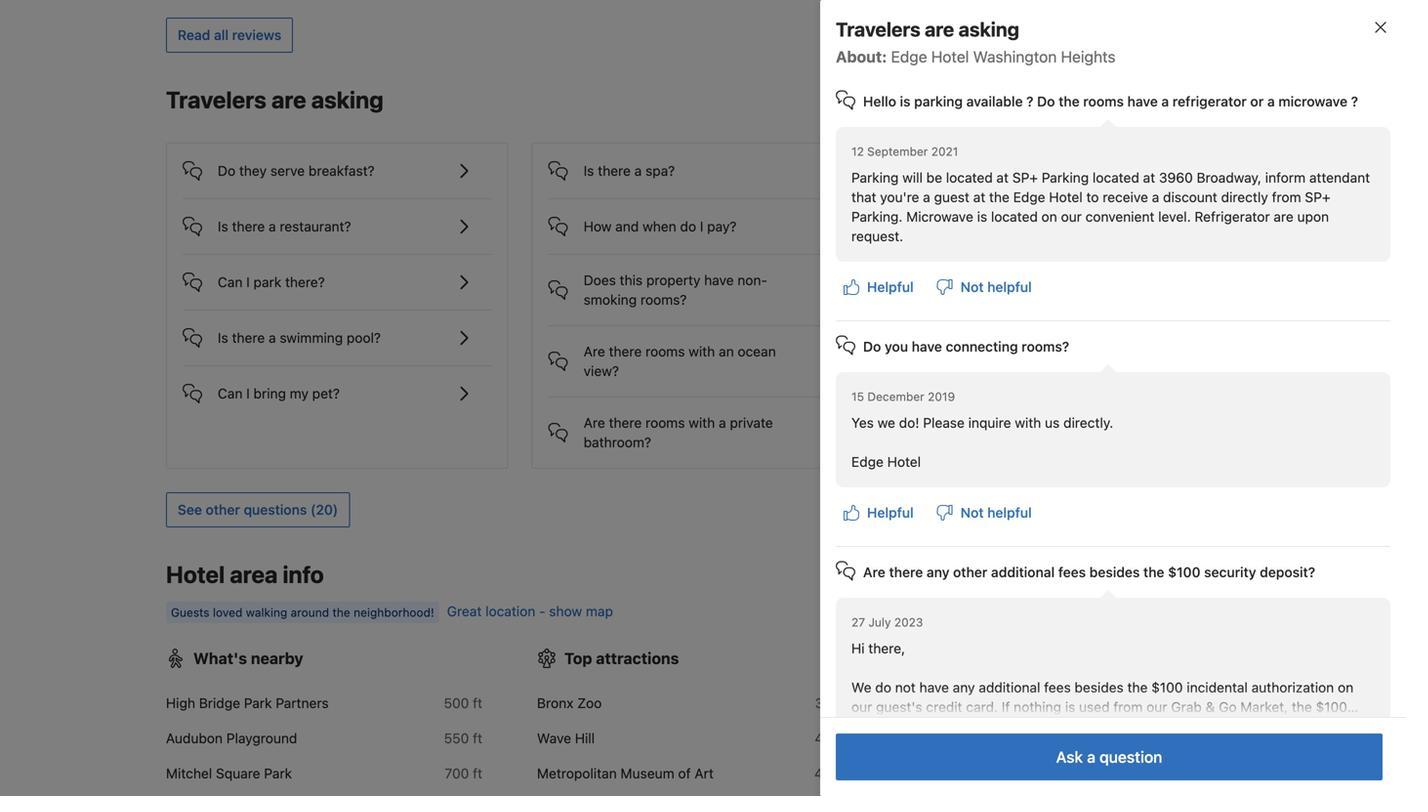 Task type: describe. For each thing, give the bounding box(es) containing it.
can i park there?
[[218, 274, 325, 290]]

parking will be located at sp+ parking located at 3960 broadway, inform attendant that you're a guest at the edge hotel to receive a discount directly from sp+ parking. microwave is located on our convenient level. refrigerator are upon request.
[[852, 169, 1371, 244]]

a left the restaurant?
[[269, 218, 276, 234]]

3.2
[[815, 695, 835, 711]]

see inside button
[[178, 501, 202, 518]]

the left security
[[1144, 564, 1165, 580]]

4.4 mi
[[815, 765, 854, 781]]

have inside hi there, we do not have any additional fees besides the $100 incidental authorization on our guest's credit card. if nothing is used from our grab & go market, the $100 incidental deposit is automatically released upon checkout.
[[920, 679, 950, 696]]

can for can i park there?
[[218, 274, 243, 290]]

questions inside see other questions (20) button
[[244, 501, 307, 518]]

0 vertical spatial $100
[[1169, 564, 1201, 580]]

is there a swimming pool?
[[218, 330, 381, 346]]

yes
[[852, 415, 874, 431]]

ocean
[[738, 343, 776, 359]]

there for are there any other additional fees besides the $100 security deposit?
[[889, 564, 923, 580]]

a down amsterdam
[[1088, 748, 1096, 766]]

a up level.
[[1152, 189, 1160, 205]]

directly.
[[1064, 415, 1114, 431]]

availability for travelers are asking
[[1161, 93, 1229, 109]]

mi for 4.4 mi
[[839, 765, 854, 781]]

2 vertical spatial $100
[[1316, 699, 1348, 715]]

i for can i park there?
[[246, 274, 250, 290]]

there for is there a swimming pool?
[[232, 330, 265, 346]]

there for are there rooms with an ocean view?
[[609, 343, 642, 359]]

–
[[1052, 730, 1060, 746]]

does this property have non- smoking rooms?
[[584, 272, 768, 308]]

property
[[647, 272, 701, 288]]

is left used
[[1066, 699, 1076, 715]]

0 vertical spatial questions
[[1150, 352, 1212, 368]]

15 december 2019
[[852, 390, 956, 403]]

ft for 550 ft
[[473, 730, 483, 746]]

edge inside parking will be located at sp+ parking located at 3960 broadway, inform attendant that you're a guest at the edge hotel to receive a discount directly from sp+ parking. microwave is located on our convenient level. refrigerator are upon request.
[[1014, 189, 1046, 205]]

500
[[444, 695, 469, 711]]

read all reviews button
[[166, 17, 293, 53]]

0 horizontal spatial at
[[974, 189, 986, 205]]

have inside "does this property have non- smoking rooms?"
[[704, 272, 734, 288]]

pool?
[[347, 330, 381, 346]]

2021
[[932, 145, 959, 158]]

are there rooms with a private bathroom?
[[584, 415, 773, 450]]

1 ? from the left
[[1027, 93, 1034, 109]]

rooms? inside "does this property have non- smoking rooms?"
[[641, 291, 687, 308]]

located up 'guest' at the top
[[946, 169, 993, 186]]

i for can i bring my pet?
[[246, 385, 250, 401]]

checkout.
[[1162, 719, 1224, 735]]

helpful for inquire
[[988, 505, 1032, 521]]

museum
[[621, 765, 675, 781]]

mitchel
[[166, 765, 212, 781]]

inquire
[[969, 415, 1012, 431]]

is for is there a spa?
[[584, 163, 594, 179]]

rooms inside "travelers are asking" dialog
[[1084, 93, 1124, 109]]

bronx
[[537, 695, 574, 711]]

upon inside hi there, we do not have any additional fees besides the $100 incidental authorization on our guest's credit card. if nothing is used from our grab & go market, the $100 incidental deposit is automatically released upon checkout.
[[1127, 719, 1158, 735]]

read
[[178, 27, 210, 43]]

can for can i bring my pet?
[[218, 385, 243, 401]]

zoo
[[577, 695, 602, 711]]

travelers are asking about: edge hotel washington heights
[[836, 18, 1116, 66]]

a left swimming
[[269, 330, 276, 346]]

are there rooms with an ocean view? button
[[549, 326, 858, 381]]

hotel area info
[[166, 561, 324, 588]]

with for a
[[689, 415, 715, 431]]

1 vertical spatial $100
[[1152, 679, 1184, 696]]

helpful for yes we do! please inquire with us directly. edge hotel
[[867, 505, 914, 521]]

on inside parking will be located at sp+ parking located at 3960 broadway, inform attendant that you're a guest at the edge hotel to receive a discount directly from sp+ parking. microwave is located on our convenient level. refrigerator are upon request.
[[1042, 209, 1058, 225]]

we
[[878, 415, 896, 431]]

not helpful button for inquire
[[930, 495, 1040, 530]]

the left 650
[[1128, 679, 1148, 696]]

700
[[445, 765, 469, 781]]

a left the spa?
[[635, 163, 642, 179]]

the inside parking will be located at sp+ parking located at 3960 broadway, inform attendant that you're a guest at the edge hotel to receive a discount directly from sp+ parking. microwave is located on our convenient level. refrigerator are upon request.
[[990, 189, 1010, 205]]

pay?
[[707, 218, 737, 234]]

this
[[620, 272, 643, 288]]

pet?
[[312, 385, 340, 401]]

2 parking from the left
[[1042, 169, 1089, 186]]

asking for travelers are asking
[[311, 86, 384, 113]]

please
[[923, 415, 965, 431]]

question
[[1100, 748, 1163, 766]]

do for when
[[680, 218, 697, 234]]

(20)
[[311, 501, 338, 518]]

park for square
[[264, 765, 292, 781]]

how
[[584, 218, 612, 234]]

street for 168th
[[1010, 695, 1048, 711]]

hello
[[864, 93, 897, 109]]

is there a restaurant?
[[218, 218, 351, 234]]

availability for hotel area info
[[1161, 568, 1229, 584]]

is there a spa? button
[[549, 143, 858, 183]]

550 ft
[[444, 730, 483, 746]]

0 vertical spatial incidental
[[1187, 679, 1248, 696]]

not for located
[[961, 279, 984, 295]]

restaurant?
[[280, 218, 351, 234]]

guest
[[935, 189, 970, 205]]

168th
[[970, 695, 1006, 711]]

parking.
[[852, 209, 903, 225]]

have right you
[[912, 338, 943, 355]]

is there a spa?
[[584, 163, 675, 179]]

650 ft
[[1186, 695, 1225, 711]]

the down authorization
[[1292, 699, 1313, 715]]

1 horizontal spatial at
[[997, 169, 1009, 186]]

a right or
[[1268, 93, 1276, 109]]

used
[[1080, 699, 1110, 715]]

ask
[[1057, 748, 1084, 766]]

0 horizontal spatial our
[[852, 699, 873, 715]]

can i bring my pet? button
[[183, 366, 492, 405]]

4.2
[[815, 730, 835, 746]]

2 horizontal spatial at
[[1144, 169, 1156, 186]]

does this property have non- smoking rooms? button
[[549, 255, 858, 310]]

how and when do i pay?
[[584, 218, 737, 234]]

directly
[[1222, 189, 1269, 205]]

1 horizontal spatial an
[[984, 352, 1000, 368]]

do they serve breakfast? button
[[183, 143, 492, 183]]

12
[[852, 145, 864, 158]]

you
[[885, 338, 909, 355]]

when
[[643, 218, 677, 234]]

do!
[[899, 415, 920, 431]]

1 vertical spatial sp+
[[1306, 189, 1331, 205]]

are inside parking will be located at sp+ parking located at 3960 broadway, inform attendant that you're a guest at the edge hotel to receive a discount directly from sp+ parking. microwave is located on our convenient level. refrigerator are upon request.
[[1274, 209, 1294, 225]]

do for we
[[876, 679, 892, 696]]

see availability for info
[[1133, 568, 1229, 584]]

0 vertical spatial i
[[700, 218, 704, 234]]

rooms for private
[[646, 415, 685, 431]]

on inside hi there, we do not have any additional fees besides the $100 incidental authorization on our guest's credit card. if nothing is used from our grab & go market, the $100 incidental deposit is automatically released upon checkout.
[[1338, 679, 1354, 696]]

will
[[903, 169, 923, 186]]

top
[[565, 649, 592, 668]]

additional inside hi there, we do not have any additional fees besides the $100 incidental authorization on our guest's credit card. if nothing is used from our grab & go market, the $100 incidental deposit is automatically released upon checkout.
[[979, 679, 1041, 696]]

are for are there rooms with a private bathroom?
[[584, 415, 605, 431]]

is for is there a swimming pool?
[[218, 330, 228, 346]]

ask a question button
[[836, 734, 1383, 781]]

ft for 500 ft
[[473, 695, 483, 711]]

art
[[695, 765, 714, 781]]

are there any other additional fees besides the $100 security deposit?
[[864, 564, 1316, 580]]

helpful button for parking will be located at sp+ parking located at 3960 broadway, inform attendant that you're a guest at the edge hotel to receive a discount directly from sp+ parking. microwave is located on our convenient level. refrigerator are upon request.
[[836, 270, 922, 305]]

guest's
[[876, 699, 923, 715]]

0 horizontal spatial incidental
[[852, 719, 913, 735]]

0 horizontal spatial any
[[927, 564, 950, 580]]

serve
[[271, 163, 305, 179]]

other inside button
[[206, 501, 240, 518]]

upon inside parking will be located at sp+ parking located at 3960 broadway, inform attendant that you're a guest at the edge hotel to receive a discount directly from sp+ parking. microwave is located on our convenient level. refrigerator are upon request.
[[1298, 209, 1330, 225]]

1 horizontal spatial we
[[927, 352, 947, 368]]

550
[[444, 730, 469, 746]]

is right hello
[[900, 93, 911, 109]]

27
[[852, 615, 866, 629]]

refrigerator
[[1173, 93, 1247, 109]]

wave
[[537, 730, 572, 746]]

are for travelers are asking
[[272, 86, 306, 113]]

with inside yes we do! please inquire with us directly. edge hotel
[[1015, 415, 1042, 431]]

have up 2019
[[951, 352, 981, 368]]

how and when do i pay? button
[[549, 199, 858, 238]]

15
[[852, 390, 865, 403]]

all
[[214, 27, 229, 43]]

1 vertical spatial to
[[1099, 352, 1111, 368]]

do you have connecting rooms?
[[864, 338, 1070, 355]]

a down be
[[923, 189, 931, 205]]

heights
[[1061, 47, 1116, 66]]

mi for 4.2 mi
[[839, 730, 854, 746]]

edge inside yes we do! please inquire with us directly. edge hotel
[[852, 454, 884, 470]]

see for hotel area info
[[1133, 568, 1157, 584]]

bronx zoo
[[537, 695, 602, 711]]

0 vertical spatial fees
[[1059, 564, 1086, 580]]

our inside parking will be located at sp+ parking located at 3960 broadway, inform attendant that you're a guest at the edge hotel to receive a discount directly from sp+ parking. microwave is located on our convenient level. refrigerator are upon request.
[[1061, 209, 1082, 225]]

if
[[1002, 699, 1010, 715]]

answer
[[1050, 352, 1095, 368]]

hi
[[852, 640, 865, 656]]

audubon
[[166, 730, 223, 746]]

650
[[1186, 695, 1212, 711]]



Task type: vqa. For each thing, say whether or not it's contained in the screenshot.
OTHER inside the Travelers are asking dialog
yes



Task type: locate. For each thing, give the bounding box(es) containing it.
1 helpful button from the top
[[836, 270, 922, 305]]

questions left (20)
[[244, 501, 307, 518]]

1 horizontal spatial ?
[[1352, 93, 1359, 109]]

an left ocean
[[719, 343, 734, 359]]

0 vertical spatial not
[[961, 279, 984, 295]]

a left refrigerator on the right top
[[1162, 93, 1170, 109]]

1 vertical spatial on
[[1338, 679, 1354, 696]]

1 vertical spatial see availability button
[[1121, 559, 1241, 594]]

rooms? inside "travelers are asking" dialog
[[1022, 338, 1070, 355]]

we down hi
[[852, 679, 872, 696]]

&
[[1206, 699, 1216, 715]]

2 horizontal spatial are
[[1274, 209, 1294, 225]]

1 horizontal spatial asking
[[959, 18, 1020, 41]]

ft right 550
[[473, 730, 483, 746]]

0 vertical spatial additional
[[992, 564, 1055, 580]]

with inside are there rooms with a private bathroom?
[[689, 415, 715, 431]]

we inside hi there, we do not have any additional fees besides the $100 incidental authorization on our guest's credit card. if nothing is used from our grab & go market, the $100 incidental deposit is automatically released upon checkout.
[[852, 679, 872, 696]]

street left the –
[[1010, 730, 1049, 746]]

about:
[[836, 47, 887, 66]]

availability left deposit?
[[1161, 568, 1229, 584]]

the down heights at top right
[[1059, 93, 1080, 109]]

asking
[[959, 18, 1020, 41], [311, 86, 384, 113]]

parking
[[852, 169, 899, 186], [1042, 169, 1089, 186]]

0 vertical spatial can
[[218, 274, 243, 290]]

asking up washington
[[959, 18, 1020, 41]]

at left 3960
[[1144, 169, 1156, 186]]

other inside "travelers are asking" dialog
[[954, 564, 988, 580]]

park
[[244, 695, 272, 711], [264, 765, 292, 781]]

park for bridge
[[244, 695, 272, 711]]

incidental up &
[[1187, 679, 1248, 696]]

travelers for travelers are asking about: edge hotel washington heights
[[836, 18, 921, 41]]

not helpful down still
[[961, 279, 1032, 295]]

0 horizontal spatial on
[[1042, 209, 1058, 225]]

looking?
[[1050, 243, 1128, 266]]

i
[[700, 218, 704, 234], [246, 274, 250, 290], [246, 385, 250, 401]]

0 vertical spatial see availability
[[1133, 93, 1229, 109]]

are up july
[[864, 564, 886, 580]]

2 helpful button from the top
[[836, 495, 922, 530]]

travelers are asking dialog
[[789, 0, 1407, 796]]

1 vertical spatial not helpful
[[961, 505, 1032, 521]]

rooms down "does this property have non- smoking rooms?"
[[646, 343, 685, 359]]

at right be
[[997, 169, 1009, 186]]

subway for 168th street
[[909, 695, 958, 711]]

hotel inside travelers are asking about: edge hotel washington heights
[[932, 47, 969, 66]]

are down inform at the right top
[[1274, 209, 1294, 225]]

rooms down heights at top right
[[1084, 93, 1124, 109]]

mi right the 4.2
[[839, 730, 854, 746]]

see availability button for hotel area info
[[1121, 559, 1241, 594]]

an inside the are there rooms with an ocean view?
[[719, 343, 734, 359]]

1 vertical spatial other
[[954, 564, 988, 580]]

0 vertical spatial to
[[1087, 189, 1099, 205]]

2 not helpful button from the top
[[930, 495, 1040, 530]]

0 horizontal spatial from
[[1114, 699, 1143, 715]]

?
[[1027, 93, 1034, 109], [1352, 93, 1359, 109]]

helpful button for yes we do! please inquire with us directly. edge hotel
[[836, 495, 922, 530]]

park
[[254, 274, 282, 290]]

hotel inside yes we do! please inquire with us directly. edge hotel
[[888, 454, 921, 470]]

1 vertical spatial fees
[[1045, 679, 1071, 696]]

microwave
[[1279, 93, 1348, 109]]

our right 3.2
[[852, 699, 873, 715]]

helpful button down we
[[836, 495, 922, 530]]

info
[[283, 561, 324, 588]]

are up view?
[[584, 343, 605, 359]]

parking up that
[[852, 169, 899, 186]]

1 not helpful from the top
[[961, 279, 1032, 295]]

1 vertical spatial we
[[852, 679, 872, 696]]

hello is parking available ? do the rooms have a refrigerator or a microwave ?
[[864, 93, 1359, 109]]

1 horizontal spatial do
[[864, 338, 882, 355]]

1 vertical spatial street
[[1010, 730, 1049, 746]]

0 vertical spatial asking
[[959, 18, 1020, 41]]

street for 163rd
[[1010, 730, 1049, 746]]

1 vertical spatial questions
[[244, 501, 307, 518]]

2 vertical spatial rooms
[[646, 415, 685, 431]]

at
[[997, 169, 1009, 186], [1144, 169, 1156, 186], [974, 189, 986, 205]]

2 see availability button from the top
[[1121, 559, 1241, 594]]

mi
[[839, 695, 854, 711], [839, 730, 854, 746], [839, 765, 854, 781]]

the
[[1059, 93, 1080, 109], [990, 189, 1010, 205], [1144, 564, 1165, 580], [1128, 679, 1148, 696], [1292, 699, 1313, 715]]

1 vertical spatial helpful
[[988, 505, 1032, 521]]

to inside parking will be located at sp+ parking located at 3960 broadway, inform attendant that you're a guest at the edge hotel to receive a discount directly from sp+ parking. microwave is located on our convenient level. refrigerator are upon request.
[[1087, 189, 1099, 205]]

are for are there any other additional fees besides the $100 security deposit?
[[864, 564, 886, 580]]

$100 up the grab
[[1152, 679, 1184, 696]]

high bridge park partners
[[166, 695, 329, 711]]

1 horizontal spatial do
[[876, 679, 892, 696]]

located up receive
[[1093, 169, 1140, 186]]

are inside the are there rooms with an ocean view?
[[584, 343, 605, 359]]

1 vertical spatial additional
[[979, 679, 1041, 696]]

0 horizontal spatial do
[[218, 163, 236, 179]]

asking for travelers are asking about: edge hotel washington heights
[[959, 18, 1020, 41]]

from down inform at the right top
[[1272, 189, 1302, 205]]

convenient
[[1086, 209, 1155, 225]]

1 vertical spatial availability
[[1161, 568, 1229, 584]]

see availability button for travelers are asking
[[1121, 84, 1241, 119]]

do inside button
[[218, 163, 236, 179]]

there for is there a restaurant?
[[232, 218, 265, 234]]

2 can from the top
[[218, 385, 243, 401]]

1 mi from the top
[[839, 695, 854, 711]]

do for do you have connecting rooms?
[[864, 338, 882, 355]]

on
[[1042, 209, 1058, 225], [1338, 679, 1354, 696]]

additional
[[992, 564, 1055, 580], [979, 679, 1041, 696]]

helpful for at
[[988, 279, 1032, 295]]

any
[[927, 564, 950, 580], [953, 679, 975, 696]]

27 july 2023
[[852, 615, 924, 629]]

0 vertical spatial do
[[1038, 93, 1056, 109]]

hotel down do!
[[888, 454, 921, 470]]

1 vertical spatial rooms
[[646, 343, 685, 359]]

1 vertical spatial do
[[218, 163, 236, 179]]

do inside button
[[680, 218, 697, 234]]

2 vertical spatial are
[[1274, 209, 1294, 225]]

authorization
[[1252, 679, 1335, 696]]

travelers up about:
[[836, 18, 921, 41]]

0 vertical spatial from
[[1272, 189, 1302, 205]]

upon up question
[[1127, 719, 1158, 735]]

level.
[[1159, 209, 1191, 225]]

square
[[216, 765, 260, 781]]

0 vertical spatial sp+
[[1013, 169, 1038, 186]]

from right used
[[1114, 699, 1143, 715]]

1 not helpful button from the top
[[930, 270, 1040, 305]]

0 vertical spatial park
[[244, 695, 272, 711]]

is there a swimming pool? button
[[183, 311, 492, 350]]

2 helpful from the top
[[988, 505, 1032, 521]]

ft for 650 ft
[[1215, 695, 1225, 711]]

playground
[[226, 730, 297, 746]]

0 horizontal spatial upon
[[1127, 719, 1158, 735]]

1 horizontal spatial incidental
[[1187, 679, 1248, 696]]

0 vertical spatial are
[[584, 343, 605, 359]]

deposit?
[[1260, 564, 1316, 580]]

with inside the are there rooms with an ocean view?
[[689, 343, 715, 359]]

besides inside hi there, we do not have any additional fees besides the $100 incidental authorization on our guest's credit card. if nothing is used from our grab & go market, the $100 incidental deposit is automatically released upon checkout.
[[1075, 679, 1124, 696]]

from inside parking will be located at sp+ parking located at 3960 broadway, inform attendant that you're a guest at the edge hotel to receive a discount directly from sp+ parking. microwave is located on our convenient level. refrigerator are upon request.
[[1272, 189, 1302, 205]]

rooms inside are there rooms with a private bathroom?
[[646, 415, 685, 431]]

attendant
[[1310, 169, 1371, 186]]

is inside parking will be located at sp+ parking located at 3960 broadway, inform attendant that you're a guest at the edge hotel to receive a discount directly from sp+ parking. microwave is located on our convenient level. refrigerator are upon request.
[[978, 209, 988, 225]]

1 horizontal spatial sp+
[[1306, 189, 1331, 205]]

0 vertical spatial availability
[[1161, 93, 1229, 109]]

are inside travelers are asking about: edge hotel washington heights
[[925, 18, 955, 41]]

hotel up still looking?
[[1049, 189, 1083, 205]]

ft right 650
[[1215, 695, 1225, 711]]

see left security
[[1133, 568, 1157, 584]]

0 vertical spatial helpful
[[988, 279, 1032, 295]]

1 vertical spatial travelers
[[166, 86, 267, 113]]

are up parking
[[925, 18, 955, 41]]

1 subway from the top
[[909, 695, 958, 711]]

i left bring
[[246, 385, 250, 401]]

edge down yes
[[852, 454, 884, 470]]

see left refrigerator on the right top
[[1133, 93, 1157, 109]]

upon down attendant
[[1298, 209, 1330, 225]]

subway for 163rd street – amsterdam avenue
[[909, 730, 958, 746]]

1 vertical spatial rooms?
[[1022, 338, 1070, 355]]

hotel up parking
[[932, 47, 969, 66]]

sp+ up still
[[1013, 169, 1038, 186]]

an left instant
[[984, 352, 1000, 368]]

there for is there a spa?
[[598, 163, 631, 179]]

is up can i park there?
[[218, 218, 228, 234]]

1 vertical spatial not
[[961, 505, 984, 521]]

0 vertical spatial see availability button
[[1121, 84, 1241, 119]]

is
[[584, 163, 594, 179], [218, 218, 228, 234], [218, 330, 228, 346]]

with left private
[[689, 415, 715, 431]]

not helpful button down yes we do! please inquire with us directly. edge hotel
[[930, 495, 1040, 530]]

i left park
[[246, 274, 250, 290]]

2 helpful from the top
[[867, 505, 914, 521]]

attractions
[[596, 649, 679, 668]]

there up view?
[[609, 343, 642, 359]]

ask a question
[[1057, 748, 1163, 766]]

0 vertical spatial helpful
[[867, 279, 914, 295]]

park up the playground
[[244, 695, 272, 711]]

1 vertical spatial any
[[953, 679, 975, 696]]

at right 'guest' at the top
[[974, 189, 986, 205]]

are
[[584, 343, 605, 359], [584, 415, 605, 431], [864, 564, 886, 580]]

rooms
[[1084, 93, 1124, 109], [646, 343, 685, 359], [646, 415, 685, 431]]

street inside 163rd street – amsterdam avenue
[[1010, 730, 1049, 746]]

an
[[719, 343, 734, 359], [984, 352, 1000, 368]]

or
[[1251, 93, 1264, 109]]

located
[[946, 169, 993, 186], [1093, 169, 1140, 186], [991, 209, 1038, 225]]

avenue
[[909, 750, 955, 766]]

fees inside hi there, we do not have any additional fees besides the $100 incidental authorization on our guest's credit card. if nothing is used from our grab & go market, the $100 incidental deposit is automatically released upon checkout.
[[1045, 679, 1071, 696]]

2 vertical spatial i
[[246, 385, 250, 401]]

rooms inside the are there rooms with an ocean view?
[[646, 343, 685, 359]]

are inside "travelers are asking" dialog
[[864, 564, 886, 580]]

0 vertical spatial mi
[[839, 695, 854, 711]]

there for are there rooms with a private bathroom?
[[609, 415, 642, 431]]

1 vertical spatial do
[[876, 679, 892, 696]]

there left the spa?
[[598, 163, 631, 179]]

1 see availability button from the top
[[1121, 84, 1241, 119]]

receive
[[1103, 189, 1149, 205]]

you're
[[880, 189, 920, 205]]

rooms? right connecting
[[1022, 338, 1070, 355]]

are for travelers are asking about: edge hotel washington heights
[[925, 18, 955, 41]]

asking inside travelers are asking about: edge hotel washington heights
[[959, 18, 1020, 41]]

with left us
[[1015, 415, 1042, 431]]

1 vertical spatial asking
[[311, 86, 384, 113]]

not helpful button down still
[[930, 270, 1040, 305]]

we up 2019
[[927, 352, 947, 368]]

we
[[927, 352, 947, 368], [852, 679, 872, 696]]

1 vertical spatial can
[[218, 385, 243, 401]]

2 see availability from the top
[[1133, 568, 1229, 584]]

there inside the are there rooms with an ocean view?
[[609, 343, 642, 359]]

availability left or
[[1161, 93, 1229, 109]]

is for is there a restaurant?
[[218, 218, 228, 234]]

see for travelers are asking
[[1133, 93, 1157, 109]]

2 vertical spatial do
[[864, 338, 882, 355]]

2 not helpful from the top
[[961, 505, 1032, 521]]

2 mi from the top
[[839, 730, 854, 746]]

hotel
[[932, 47, 969, 66], [1049, 189, 1083, 205], [888, 454, 921, 470], [166, 561, 225, 588]]

hotel left area
[[166, 561, 225, 588]]

asking up do they serve breakfast? button
[[311, 86, 384, 113]]

1 vertical spatial park
[[264, 765, 292, 781]]

is down can i park there?
[[218, 330, 228, 346]]

our left the grab
[[1147, 699, 1168, 715]]

hi there, we do not have any additional fees besides the $100 incidental authorization on our guest's credit card. if nothing is used from our grab & go market, the $100 incidental deposit is automatically released upon checkout.
[[852, 640, 1354, 735]]

private
[[730, 415, 773, 431]]

there inside are there rooms with a private bathroom?
[[609, 415, 642, 431]]

there inside "travelers are asking" dialog
[[889, 564, 923, 580]]

2 vertical spatial mi
[[839, 765, 854, 781]]

mi for 3.2 mi
[[839, 695, 854, 711]]

any inside hi there, we do not have any additional fees besides the $100 incidental authorization on our guest's credit card. if nothing is used from our grab & go market, the $100 incidental deposit is automatically released upon checkout.
[[953, 679, 975, 696]]

1 can from the top
[[218, 274, 243, 290]]

can inside button
[[218, 385, 243, 401]]

$100
[[1169, 564, 1201, 580], [1152, 679, 1184, 696], [1316, 699, 1348, 715]]

there,
[[869, 640, 906, 656]]

1 horizontal spatial on
[[1338, 679, 1354, 696]]

1 horizontal spatial from
[[1272, 189, 1302, 205]]

do left they
[[218, 163, 236, 179]]

$100 down authorization
[[1316, 699, 1348, 715]]

not
[[961, 279, 984, 295], [961, 505, 984, 521]]

2 subway from the top
[[909, 730, 958, 746]]

to left most on the top right of the page
[[1099, 352, 1111, 368]]

located up still
[[991, 209, 1038, 225]]

helpful for parking will be located at sp+ parking located at 3960 broadway, inform attendant that you're a guest at the edge hotel to receive a discount directly from sp+ parking. microwave is located on our convenient level. refrigerator are upon request.
[[867, 279, 914, 295]]

0 horizontal spatial travelers
[[166, 86, 267, 113]]

is up how
[[584, 163, 594, 179]]

1 helpful from the top
[[867, 279, 914, 295]]

there down they
[[232, 218, 265, 234]]

not helpful
[[961, 279, 1032, 295], [961, 505, 1032, 521]]

amsterdam
[[1064, 730, 1136, 746]]

hotel inside parking will be located at sp+ parking located at 3960 broadway, inform attendant that you're a guest at the edge hotel to receive a discount directly from sp+ parking. microwave is located on our convenient level. refrigerator are upon request.
[[1049, 189, 1083, 205]]

1 horizontal spatial questions
[[1150, 352, 1212, 368]]

can inside can i park there? button
[[218, 274, 243, 290]]

helpful down request.
[[867, 279, 914, 295]]

there down park
[[232, 330, 265, 346]]

0 vertical spatial helpful button
[[836, 270, 922, 305]]

travelers inside travelers are asking about: edge hotel washington heights
[[836, 18, 921, 41]]

questions right most on the top right of the page
[[1150, 352, 1212, 368]]

travelers for travelers are asking
[[166, 86, 267, 113]]

0 horizontal spatial are
[[272, 86, 306, 113]]

from inside hi there, we do not have any additional fees besides the $100 incidental authorization on our guest's credit card. if nothing is used from our grab & go market, the $100 incidental deposit is automatically released upon checkout.
[[1114, 699, 1143, 715]]

helpful down yes we do! please inquire with us directly. edge hotel
[[988, 505, 1032, 521]]

with left ocean
[[689, 343, 715, 359]]

1 parking from the left
[[852, 169, 899, 186]]

1 horizontal spatial our
[[1061, 209, 1082, 225]]

0 horizontal spatial an
[[719, 343, 734, 359]]

1 vertical spatial i
[[246, 274, 250, 290]]

automatically
[[981, 719, 1065, 735]]

2 availability from the top
[[1161, 568, 1229, 584]]

rooms for ocean
[[646, 343, 685, 359]]

1 horizontal spatial other
[[954, 564, 988, 580]]

can i park there? button
[[183, 255, 492, 294]]

do left not
[[876, 679, 892, 696]]

not helpful button for at
[[930, 270, 1040, 305]]

are inside are there rooms with a private bathroom?
[[584, 415, 605, 431]]

have left refrigerator on the right top
[[1128, 93, 1158, 109]]

have up 'credit'
[[920, 679, 950, 696]]

0 horizontal spatial rooms?
[[641, 291, 687, 308]]

do right when at the top left of the page
[[680, 218, 697, 234]]

be
[[927, 169, 943, 186]]

see
[[1133, 93, 1157, 109], [178, 501, 202, 518], [1133, 568, 1157, 584]]

grab
[[1172, 699, 1202, 715]]

0 vertical spatial not helpful
[[961, 279, 1032, 295]]

0 vertical spatial travelers
[[836, 18, 921, 41]]

a inside are there rooms with a private bathroom?
[[719, 415, 726, 431]]

mi right 4.4
[[839, 765, 854, 781]]

mi right 3.2
[[839, 695, 854, 711]]

ft for 700 ft
[[473, 765, 483, 781]]

on up still looking?
[[1042, 209, 1058, 225]]

can left bring
[[218, 385, 243, 401]]

travelers down all on the left top of the page
[[166, 86, 267, 113]]

are for are there rooms with an ocean view?
[[584, 343, 605, 359]]

my
[[290, 385, 309, 401]]

instant
[[1003, 352, 1046, 368]]

bridge
[[199, 695, 240, 711]]

request.
[[852, 228, 904, 244]]

see up hotel area info
[[178, 501, 202, 518]]

1 vertical spatial not helpful button
[[930, 495, 1040, 530]]

the right 'guest' at the top
[[990, 189, 1010, 205]]

deposit
[[917, 719, 964, 735]]

1 helpful from the top
[[988, 279, 1032, 295]]

subway up the deposit
[[909, 695, 958, 711]]

0 vertical spatial are
[[925, 18, 955, 41]]

1 availability from the top
[[1161, 93, 1229, 109]]

163rd street – amsterdam avenue
[[909, 730, 1136, 766]]

1 vertical spatial are
[[272, 86, 306, 113]]

2 vertical spatial is
[[218, 330, 228, 346]]

upon
[[1298, 209, 1330, 225], [1127, 719, 1158, 735]]

to
[[1087, 189, 1099, 205], [1099, 352, 1111, 368]]

1 not from the top
[[961, 279, 984, 295]]

0 vertical spatial not helpful button
[[930, 270, 1040, 305]]

do left you
[[864, 338, 882, 355]]

0 horizontal spatial other
[[206, 501, 240, 518]]

3 mi from the top
[[839, 765, 854, 781]]

do right available
[[1038, 93, 1056, 109]]

metropolitan
[[537, 765, 617, 781]]

0 horizontal spatial we
[[852, 679, 872, 696]]

on right authorization
[[1338, 679, 1354, 696]]

read all reviews
[[178, 27, 282, 43]]

1 see availability from the top
[[1133, 93, 1229, 109]]

not helpful for at
[[961, 279, 1032, 295]]

0 horizontal spatial ?
[[1027, 93, 1034, 109]]

that
[[852, 189, 877, 205]]

besides
[[1090, 564, 1140, 580], [1075, 679, 1124, 696]]

most
[[1115, 352, 1146, 368]]

availability
[[1161, 93, 1229, 109], [1161, 568, 1229, 584]]

1 vertical spatial mi
[[839, 730, 854, 746]]

0 vertical spatial besides
[[1090, 564, 1140, 580]]

0 horizontal spatial asking
[[311, 86, 384, 113]]

helpful down we
[[867, 505, 914, 521]]

helpful
[[867, 279, 914, 295], [867, 505, 914, 521]]

1 vertical spatial edge
[[1014, 189, 1046, 205]]

park down the playground
[[264, 765, 292, 781]]

2 horizontal spatial our
[[1147, 699, 1168, 715]]

is down card.
[[967, 719, 978, 735]]

with for an
[[689, 343, 715, 359]]

1 vertical spatial are
[[584, 415, 605, 431]]

2 vertical spatial edge
[[852, 454, 884, 470]]

$100 left security
[[1169, 564, 1201, 580]]

0 vertical spatial edge
[[891, 47, 928, 66]]

what's nearby
[[193, 649, 303, 668]]

not for please
[[961, 505, 984, 521]]

connecting
[[946, 338, 1019, 355]]

4.2 mi
[[815, 730, 854, 746]]

we have an instant answer to most questions
[[927, 352, 1212, 368]]

not helpful for inquire
[[961, 505, 1032, 521]]

2 not from the top
[[961, 505, 984, 521]]

1 horizontal spatial parking
[[1042, 169, 1089, 186]]

ft right 500
[[473, 695, 483, 711]]

edge inside travelers are asking about: edge hotel washington heights
[[891, 47, 928, 66]]

do for do they serve breakfast?
[[218, 163, 236, 179]]

there up 2023
[[889, 564, 923, 580]]

still looking?
[[1011, 243, 1128, 266]]

2023
[[895, 615, 924, 629]]

0 vertical spatial do
[[680, 218, 697, 234]]

0 vertical spatial on
[[1042, 209, 1058, 225]]

can i bring my pet?
[[218, 385, 340, 401]]

1 vertical spatial helpful button
[[836, 495, 922, 530]]

2 horizontal spatial do
[[1038, 93, 1056, 109]]

helpful button down request.
[[836, 270, 922, 305]]

0 horizontal spatial sp+
[[1013, 169, 1038, 186]]

2 ? from the left
[[1352, 93, 1359, 109]]

1 vertical spatial see availability
[[1133, 568, 1229, 584]]

see availability for asking
[[1133, 93, 1229, 109]]

there
[[598, 163, 631, 179], [232, 218, 265, 234], [232, 330, 265, 346], [609, 343, 642, 359], [609, 415, 642, 431], [889, 564, 923, 580]]

do inside hi there, we do not have any additional fees besides the $100 incidental authorization on our guest's credit card. if nothing is used from our grab & go market, the $100 incidental deposit is automatically released upon checkout.
[[876, 679, 892, 696]]

do they serve breakfast?
[[218, 163, 375, 179]]



